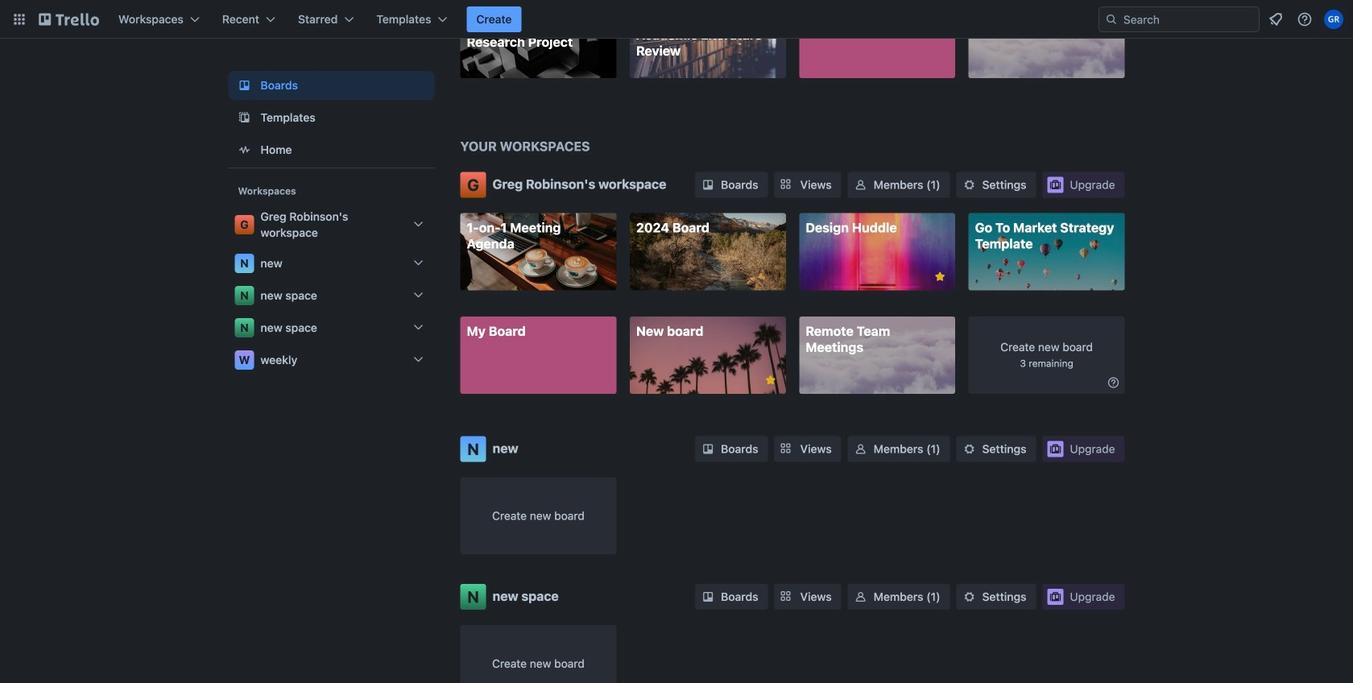Task type: describe. For each thing, give the bounding box(es) containing it.
1 horizontal spatial click to unstar this board. it will be removed from your starred list. image
[[933, 269, 947, 284]]

home image
[[235, 140, 254, 160]]

back to home image
[[39, 6, 99, 32]]

primary element
[[0, 0, 1353, 39]]

board image
[[235, 76, 254, 95]]

Search field
[[1118, 8, 1259, 31]]



Task type: locate. For each thing, give the bounding box(es) containing it.
0 horizontal spatial click to unstar this board. it will be removed from your starred list. image
[[763, 373, 778, 387]]

0 notifications image
[[1266, 10, 1286, 29]]

click to unstar this board. it will be removed from your starred list. image
[[933, 269, 947, 284], [763, 373, 778, 387]]

template board image
[[235, 108, 254, 127]]

sm image
[[700, 177, 716, 193], [853, 177, 869, 193], [853, 589, 869, 605], [961, 589, 978, 605]]

1 vertical spatial click to unstar this board. it will be removed from your starred list. image
[[763, 373, 778, 387]]

open information menu image
[[1297, 11, 1313, 27]]

sm image
[[961, 177, 978, 193], [1106, 375, 1122, 391], [700, 441, 716, 457], [853, 441, 869, 457], [961, 441, 978, 457], [700, 589, 716, 605]]

0 vertical spatial click to unstar this board. it will be removed from your starred list. image
[[933, 269, 947, 284]]

greg robinson (gregrobinson96) image
[[1324, 10, 1344, 29]]

search image
[[1105, 13, 1118, 26]]



Task type: vqa. For each thing, say whether or not it's contained in the screenshot.
board icon
yes



